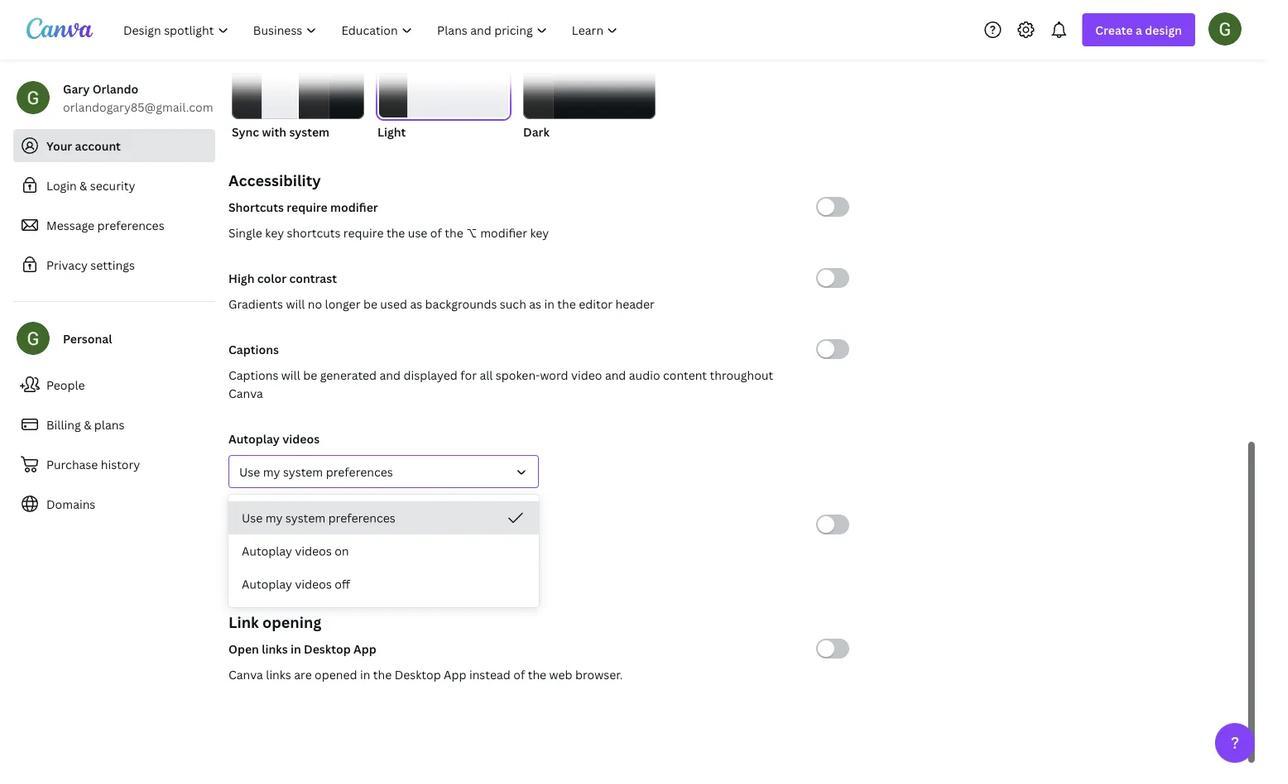 Task type: locate. For each thing, give the bounding box(es) containing it.
the
[[387, 225, 405, 241], [445, 225, 463, 241], [557, 296, 576, 312], [373, 667, 392, 683], [528, 667, 547, 683]]

0 vertical spatial &
[[80, 178, 87, 193]]

use my system preferences up "messages"
[[242, 510, 396, 526]]

& left plans
[[84, 417, 91, 433]]

will left the generated
[[281, 367, 300, 383]]

history
[[101, 457, 140, 472]]

0 vertical spatial use
[[239, 464, 260, 480]]

1 as from the left
[[410, 296, 422, 312]]

as right used
[[410, 296, 422, 312]]

message
[[339, 517, 387, 533]]

1 vertical spatial system
[[283, 464, 323, 480]]

purchase history link
[[13, 448, 215, 481]]

audio
[[629, 367, 660, 383]]

1 horizontal spatial screen
[[298, 517, 336, 533]]

require
[[287, 199, 328, 215], [343, 225, 384, 241]]

create a design button
[[1082, 13, 1196, 46]]

1 vertical spatial videos
[[295, 544, 332, 559]]

captions inside captions will be generated and displayed for all spoken-word video and audio content throughout canva
[[229, 367, 279, 383]]

use my system preferences inside button
[[239, 464, 393, 480]]

desktop
[[304, 641, 351, 657], [395, 667, 441, 683]]

canva
[[229, 385, 263, 401], [229, 667, 263, 683]]

1 canva from the top
[[229, 385, 263, 401]]

captions down gradients
[[229, 342, 279, 357]]

captions
[[229, 342, 279, 357], [229, 367, 279, 383]]

and
[[380, 367, 401, 383], [605, 367, 626, 383]]

use my system preferences option
[[229, 502, 539, 535]]

use my system preferences inside button
[[242, 510, 396, 526]]

use my system preferences down autoplay videos
[[239, 464, 393, 480]]

system down autoplay videos
[[283, 464, 323, 480]]

content
[[663, 367, 707, 383]]

billing & plans
[[46, 417, 125, 433]]

autoplay videos on option
[[229, 535, 539, 568]]

Dark button
[[523, 45, 656, 141]]

0 vertical spatial videos
[[283, 431, 320, 447]]

account
[[75, 138, 121, 154]]

in right such
[[544, 296, 555, 312]]

my down autoplay videos
[[263, 464, 280, 480]]

0 vertical spatial desktop
[[304, 641, 351, 657]]

in right opened
[[360, 667, 370, 683]]

1 vertical spatial preferences
[[326, 464, 393, 480]]

0 horizontal spatial key
[[265, 225, 284, 241]]

require right the shortcuts
[[343, 225, 384, 241]]

color
[[257, 270, 287, 286]]

and right video
[[605, 367, 626, 383]]

preferences up "privacy settings" link
[[97, 217, 164, 233]]

contrast
[[289, 270, 337, 286]]

login & security link
[[13, 169, 215, 202]]

use down autoplay videos
[[239, 464, 260, 480]]

screen up "messages"
[[298, 517, 336, 533]]

1 horizontal spatial as
[[529, 296, 542, 312]]

0 vertical spatial system
[[289, 124, 330, 140]]

before
[[431, 543, 468, 558]]

single
[[229, 225, 262, 241]]

2 vertical spatial in
[[360, 667, 370, 683]]

2 captions from the top
[[229, 367, 279, 383]]

be left the generated
[[303, 367, 317, 383]]

0 vertical spatial use my system preferences
[[239, 464, 393, 480]]

will left no
[[286, 296, 305, 312]]

2 vertical spatial will
[[345, 543, 364, 558]]

1 vertical spatial modifier
[[480, 225, 527, 241]]

0 horizontal spatial as
[[410, 296, 422, 312]]

for
[[461, 367, 477, 383]]

your account
[[46, 138, 121, 154]]

personal
[[63, 331, 112, 347]]

autoplay videos
[[229, 431, 320, 447]]

1 vertical spatial of
[[514, 667, 525, 683]]

captions up autoplay videos
[[229, 367, 279, 383]]

0 horizontal spatial screen
[[248, 543, 285, 558]]

1 horizontal spatial in
[[360, 667, 370, 683]]

use
[[408, 225, 428, 241]]

privacy settings link
[[13, 248, 215, 282]]

autoplay inside autoplay videos on button
[[242, 544, 292, 559]]

2 horizontal spatial in
[[544, 296, 555, 312]]

will inside captions will be generated and displayed for all spoken-word video and audio content throughout canva
[[281, 367, 300, 383]]

the left ⌥
[[445, 225, 463, 241]]

key right single
[[265, 225, 284, 241]]

0 horizontal spatial be
[[303, 367, 317, 383]]

& inside "link"
[[80, 178, 87, 193]]

system
[[289, 124, 330, 140], [283, 464, 323, 480], [286, 510, 326, 526]]

canva down open
[[229, 667, 263, 683]]

screen down increase
[[248, 543, 285, 558]]

1 horizontal spatial key
[[530, 225, 549, 241]]

will left stay
[[345, 543, 364, 558]]

1 vertical spatial desktop
[[395, 667, 441, 683]]

1 vertical spatial will
[[281, 367, 300, 383]]

0 vertical spatial canva
[[229, 385, 263, 401]]

0 vertical spatial longer
[[325, 296, 361, 312]]

use my system preferences
[[239, 464, 393, 480], [242, 510, 396, 526]]

longer
[[325, 296, 361, 312], [393, 543, 428, 558]]

links for are
[[266, 667, 291, 683]]

0 vertical spatial captions
[[229, 342, 279, 357]]

1 captions from the top
[[229, 342, 279, 357]]

my
[[263, 464, 280, 480], [266, 510, 283, 526]]

2 vertical spatial autoplay
[[242, 577, 292, 592]]

Light button
[[378, 45, 510, 141]]

the left web
[[528, 667, 547, 683]]

gradients
[[229, 296, 283, 312]]

link opening
[[229, 612, 322, 633]]

1 vertical spatial screen
[[248, 543, 285, 558]]

word
[[540, 367, 568, 383]]

will for be
[[281, 367, 300, 383]]

gradients will no longer be used as backgrounds such as in the editor header
[[229, 296, 655, 312]]

purchase
[[46, 457, 98, 472]]

0 vertical spatial my
[[263, 464, 280, 480]]

modifier right ⌥
[[480, 225, 527, 241]]

preferences up use my system preferences option
[[326, 464, 393, 480]]

sync with system
[[232, 124, 330, 140]]

2 vertical spatial system
[[286, 510, 326, 526]]

app left the instead
[[444, 667, 467, 683]]

1 vertical spatial be
[[303, 367, 317, 383]]

1 horizontal spatial desktop
[[395, 667, 441, 683]]

1 vertical spatial canva
[[229, 667, 263, 683]]

use my system preferences button
[[229, 502, 539, 535]]

a
[[1136, 22, 1143, 38]]

0 vertical spatial be
[[363, 296, 377, 312]]

video
[[571, 367, 602, 383]]

longer right no
[[325, 296, 361, 312]]

1 key from the left
[[265, 225, 284, 241]]

0 vertical spatial will
[[286, 296, 305, 312]]

1 horizontal spatial and
[[605, 367, 626, 383]]

autoplay
[[229, 431, 280, 447], [242, 544, 292, 559], [242, 577, 292, 592]]

with
[[262, 124, 287, 140]]

desktop up opened
[[304, 641, 351, 657]]

0 horizontal spatial require
[[287, 199, 328, 215]]

billing & plans link
[[13, 408, 215, 441]]

0 vertical spatial app
[[354, 641, 376, 657]]

app
[[354, 641, 376, 657], [444, 667, 467, 683]]

in
[[544, 296, 555, 312], [291, 641, 301, 657], [360, 667, 370, 683]]

key right ⌥
[[530, 225, 549, 241]]

web
[[549, 667, 573, 683]]

single key shortcuts require the use of the ⌥ modifier key
[[229, 225, 549, 241]]

1 vertical spatial my
[[266, 510, 283, 526]]

preferences up stay
[[328, 510, 396, 526]]

1 vertical spatial use my system preferences
[[242, 510, 396, 526]]

&
[[80, 178, 87, 193], [84, 417, 91, 433]]

use up on
[[242, 510, 263, 526]]

1 vertical spatial app
[[444, 667, 467, 683]]

1 horizontal spatial require
[[343, 225, 384, 241]]

people link
[[13, 368, 215, 402]]

0 vertical spatial links
[[262, 641, 288, 657]]

of right the instead
[[514, 667, 525, 683]]

my inside use my system preferences button
[[263, 464, 280, 480]]

0 vertical spatial of
[[430, 225, 442, 241]]

canva up autoplay videos
[[229, 385, 263, 401]]

modifier up 'single key shortcuts require the use of the ⌥ modifier key'
[[330, 199, 378, 215]]

captions for captions will be generated and displayed for all spoken-word video and audio content throughout canva
[[229, 367, 279, 383]]

videos for autoplay videos
[[283, 431, 320, 447]]

& right login
[[80, 178, 87, 193]]

system right with
[[289, 124, 330, 140]]

high color contrast
[[229, 270, 337, 286]]

off
[[335, 577, 350, 592]]

require up the shortcuts
[[287, 199, 328, 215]]

stay
[[367, 543, 390, 558]]

autoplay videos off option
[[229, 568, 539, 601]]

& for billing
[[84, 417, 91, 433]]

0 horizontal spatial app
[[354, 641, 376, 657]]

2 vertical spatial videos
[[295, 577, 332, 592]]

0 horizontal spatial modifier
[[330, 199, 378, 215]]

videos
[[283, 431, 320, 447], [295, 544, 332, 559], [295, 577, 332, 592]]

list box containing use my system preferences
[[229, 502, 539, 601]]

my up autoplay videos on
[[266, 510, 283, 526]]

instead
[[469, 667, 511, 683]]

0 horizontal spatial desktop
[[304, 641, 351, 657]]

open
[[229, 641, 259, 657]]

autoplay for autoplay videos on
[[242, 544, 292, 559]]

app up opened
[[354, 641, 376, 657]]

1 vertical spatial captions
[[229, 367, 279, 383]]

0 horizontal spatial in
[[291, 641, 301, 657]]

in up the are
[[291, 641, 301, 657]]

1 vertical spatial &
[[84, 417, 91, 433]]

longer down display on the bottom left of page
[[393, 543, 428, 558]]

and left displayed
[[380, 367, 401, 383]]

1 vertical spatial longer
[[393, 543, 428, 558]]

as
[[410, 296, 422, 312], [529, 296, 542, 312]]

autoplay inside autoplay videos off button
[[242, 577, 292, 592]]

0 vertical spatial modifier
[[330, 199, 378, 215]]

0 vertical spatial autoplay
[[229, 431, 280, 447]]

key
[[265, 225, 284, 241], [530, 225, 549, 241]]

system up "messages"
[[286, 510, 326, 526]]

desktop left the instead
[[395, 667, 441, 683]]

be left used
[[363, 296, 377, 312]]

create
[[1096, 22, 1133, 38]]

as right such
[[529, 296, 542, 312]]

used
[[380, 296, 407, 312]]

links left the are
[[266, 667, 291, 683]]

message preferences
[[46, 217, 164, 233]]

1 vertical spatial autoplay
[[242, 544, 292, 559]]

0 vertical spatial preferences
[[97, 217, 164, 233]]

2 vertical spatial preferences
[[328, 510, 396, 526]]

high
[[229, 270, 255, 286]]

0 horizontal spatial and
[[380, 367, 401, 383]]

of right use
[[430, 225, 442, 241]]

links down link opening
[[262, 641, 288, 657]]

0 vertical spatial screen
[[298, 517, 336, 533]]

the left use
[[387, 225, 405, 241]]

modifier
[[330, 199, 378, 215], [480, 225, 527, 241]]

list box
[[229, 502, 539, 601]]

1 vertical spatial links
[[266, 667, 291, 683]]

2 as from the left
[[529, 296, 542, 312]]

1 vertical spatial use
[[242, 510, 263, 526]]

0 vertical spatial in
[[544, 296, 555, 312]]



Task type: describe. For each thing, give the bounding box(es) containing it.
system inside the sync with system button
[[289, 124, 330, 140]]

Use my system preferences button
[[229, 455, 539, 488]]

canva inside captions will be generated and displayed for all spoken-word video and audio content throughout canva
[[229, 385, 263, 401]]

privacy
[[46, 257, 88, 273]]

login & security
[[46, 178, 135, 193]]

header
[[616, 296, 655, 312]]

autoplay videos on
[[242, 544, 349, 559]]

2 canva from the top
[[229, 667, 263, 683]]

on-
[[279, 517, 298, 533]]

1 horizontal spatial app
[[444, 667, 467, 683]]

increase on-screen message display time
[[229, 517, 459, 533]]

the left editor on the left of the page
[[557, 296, 576, 312]]

0 vertical spatial require
[[287, 199, 328, 215]]

people
[[46, 377, 85, 393]]

orlando
[[92, 81, 138, 96]]

canva links are opened in the desktop app instead of the web browser.
[[229, 667, 623, 683]]

time
[[434, 517, 459, 533]]

browser.
[[575, 667, 623, 683]]

light
[[378, 124, 406, 140]]

are
[[294, 667, 312, 683]]

login
[[46, 178, 77, 193]]

opened
[[315, 667, 357, 683]]

shortcuts
[[287, 225, 341, 241]]

use inside button
[[239, 464, 260, 480]]

purchase history
[[46, 457, 140, 472]]

throughout
[[710, 367, 773, 383]]

message
[[46, 217, 94, 233]]

sync
[[232, 124, 259, 140]]

create a design
[[1096, 22, 1182, 38]]

autoplay for autoplay videos
[[229, 431, 280, 447]]

gary orlando image
[[1209, 12, 1242, 45]]

my inside use my system preferences button
[[266, 510, 283, 526]]

videos for autoplay videos off
[[295, 577, 332, 592]]

editor
[[579, 296, 613, 312]]

increase
[[229, 517, 276, 533]]

accessibility
[[229, 170, 321, 190]]

links for in
[[262, 641, 288, 657]]

system inside use my system preferences button
[[283, 464, 323, 480]]

1 and from the left
[[380, 367, 401, 383]]

1 horizontal spatial of
[[514, 667, 525, 683]]

0 horizontal spatial of
[[430, 225, 442, 241]]

domains
[[46, 496, 95, 512]]

on
[[335, 544, 349, 559]]

design
[[1145, 22, 1182, 38]]

such
[[500, 296, 526, 312]]

orlandogary85@gmail.com
[[63, 99, 213, 115]]

gary
[[63, 81, 90, 96]]

top level navigation element
[[113, 13, 632, 46]]

display
[[390, 517, 431, 533]]

settings
[[90, 257, 135, 273]]

preferences inside button
[[328, 510, 396, 526]]

autoplay videos on button
[[229, 535, 539, 568]]

displayed
[[404, 367, 458, 383]]

on
[[229, 543, 245, 558]]

shortcuts
[[229, 199, 284, 215]]

dismissing
[[471, 543, 529, 558]]

domains link
[[13, 488, 215, 521]]

generated
[[320, 367, 377, 383]]

1 horizontal spatial modifier
[[480, 225, 527, 241]]

⌥
[[466, 225, 477, 241]]

link
[[229, 612, 259, 633]]

plans
[[94, 417, 125, 433]]

autoplay for autoplay videos off
[[242, 577, 292, 592]]

autoplay videos off
[[242, 577, 350, 592]]

0 horizontal spatial longer
[[325, 296, 361, 312]]

billing
[[46, 417, 81, 433]]

1 vertical spatial in
[[291, 641, 301, 657]]

use inside button
[[242, 510, 263, 526]]

no
[[308, 296, 322, 312]]

captions will be generated and displayed for all spoken-word video and audio content throughout canva
[[229, 367, 773, 401]]

2 and from the left
[[605, 367, 626, 383]]

will for no
[[286, 296, 305, 312]]

system inside use my system preferences button
[[286, 510, 326, 526]]

1 horizontal spatial longer
[[393, 543, 428, 558]]

spoken-
[[496, 367, 540, 383]]

1 vertical spatial require
[[343, 225, 384, 241]]

your
[[46, 138, 72, 154]]

& for login
[[80, 178, 87, 193]]

2 key from the left
[[530, 225, 549, 241]]

on screen messages will stay longer before dismissing
[[229, 543, 529, 558]]

backgrounds
[[425, 296, 497, 312]]

open links in desktop app
[[229, 641, 376, 657]]

Sync with system button
[[232, 45, 364, 141]]

videos for autoplay videos on
[[295, 544, 332, 559]]

be inside captions will be generated and displayed for all spoken-word video and audio content throughout canva
[[303, 367, 317, 383]]

security
[[90, 178, 135, 193]]

preferences inside button
[[326, 464, 393, 480]]

messages
[[288, 543, 342, 558]]

shortcuts require modifier
[[229, 199, 378, 215]]

autoplay videos off button
[[229, 568, 539, 601]]

1 horizontal spatial be
[[363, 296, 377, 312]]

message preferences link
[[13, 209, 215, 242]]

your account link
[[13, 129, 215, 162]]

captions for captions
[[229, 342, 279, 357]]

gary orlando orlandogary85@gmail.com
[[63, 81, 213, 115]]

the right opened
[[373, 667, 392, 683]]

opening
[[262, 612, 322, 633]]

dark
[[523, 124, 550, 140]]



Task type: vqa. For each thing, say whether or not it's contained in the screenshot.
Recently
no



